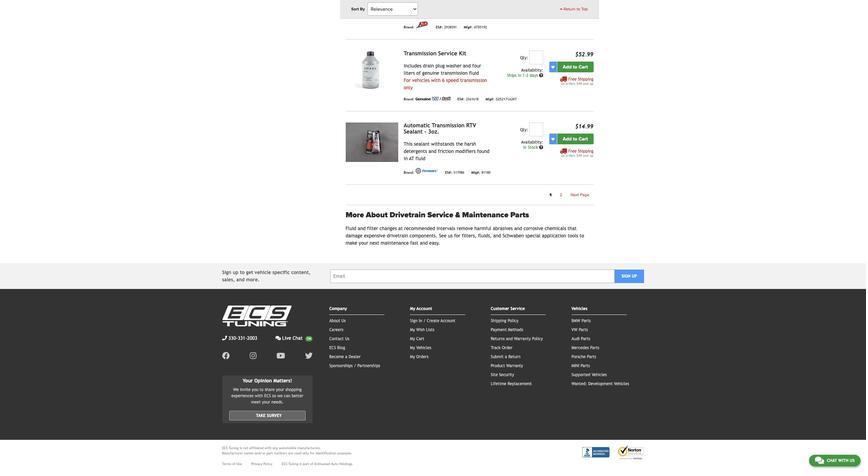 Task type: describe. For each thing, give the bounding box(es) containing it.
sign for sign up
[[622, 274, 631, 279]]

and inside sign up to get vehicle specific content, sales, and more.
[[237, 277, 245, 283]]

of inside the terms of use link
[[232, 462, 236, 466]]

0 vertical spatial chat
[[293, 335, 303, 341]]

returns and warranty policy
[[491, 337, 543, 341]]

submit
[[491, 354, 504, 359]]

parts up corrosive at the right top of the page
[[511, 210, 530, 219]]

extend you catch area by adding this funnel
[[404, 0, 484, 9]]

mfg#: for rtv
[[472, 171, 481, 174]]

and down components.
[[420, 240, 428, 246]]

we
[[233, 387, 239, 392]]

add for $52.99
[[563, 64, 572, 70]]

vehicle
[[255, 270, 271, 275]]

shipping policy link
[[491, 319, 519, 323]]

0 vertical spatial transmission
[[441, 70, 468, 76]]

0 vertical spatial transmission
[[404, 50, 437, 57]]

add to wish list image for $52.99
[[552, 65, 555, 69]]

page
[[581, 192, 590, 197]]

for
[[404, 78, 411, 83]]

$49 for $14.99
[[577, 154, 582, 157]]

and up order
[[506, 337, 513, 341]]

es#: for service
[[458, 97, 465, 101]]

2003
[[247, 335, 258, 341]]

fluid inside this sealant withstands the harsh detergents and friction modifiers found in at fluid
[[416, 156, 426, 161]]

2 vertical spatial us
[[850, 458, 855, 463]]

mercedes parts link
[[572, 345, 600, 350]]

recommended
[[405, 226, 436, 231]]

1 vertical spatial in
[[419, 319, 423, 323]]

contact
[[330, 337, 344, 341]]

mfg#: 81180
[[472, 171, 491, 174]]

for inside 'fluid and filter changes at recommended intervals remove harmful abrasives and corrosive chemicals that damage expensive drivetrain components. see us for filters, fluids, and schwaben special application tools to make your next maintenance fast and easy.'
[[454, 233, 461, 239]]

vehicles right development
[[615, 381, 630, 386]]

0 horizontal spatial es#:
[[436, 25, 443, 29]]

kit
[[459, 50, 467, 57]]

1-
[[523, 73, 527, 78]]

vw parts link
[[572, 328, 588, 332]]

components.
[[410, 233, 438, 239]]

terms of use
[[222, 462, 242, 466]]

drivetrain
[[390, 210, 426, 219]]

service for transmission
[[439, 50, 458, 57]]

qty: for $14.99
[[521, 127, 529, 132]]

sponsorships / partnerships
[[330, 363, 381, 368]]

0 vertical spatial return
[[564, 7, 576, 11]]

ships
[[508, 73, 517, 78]]

terms
[[222, 462, 231, 466]]

es#: 2561618
[[458, 97, 479, 101]]

names
[[244, 451, 254, 455]]

es#2561618 - g052171a2kt - transmission service kit - includes drain plug washer and four liters of genuine transmission fluid - genuine volkswagen audi - audi image
[[346, 51, 399, 90]]

stock
[[528, 145, 538, 150]]

take
[[256, 413, 266, 418]]

part inside the ecs tuning is not affiliated with any automobile manufacturers. manufacturer names and/or part numbers are used only for identification purposes.
[[267, 451, 273, 455]]

changes
[[380, 226, 397, 231]]

on for $52.99
[[561, 82, 565, 86]]

only inside the ecs tuning is not affiliated with any automobile manufacturers. manufacturer names and/or part numbers are used only for identification purposes.
[[303, 451, 309, 455]]

2938591
[[445, 25, 457, 29]]

on for $14.99
[[561, 154, 565, 157]]

fluid and filter changes at recommended intervals remove harmful abrasives and corrosive chemicals that damage expensive drivetrain components. see us for filters, fluids, and schwaben special application tools to make your next maintenance fast and easy.
[[346, 226, 585, 246]]

funnel
[[404, 3, 418, 9]]

1 brand: from the top
[[404, 25, 415, 29]]

next
[[370, 240, 380, 246]]

my orders link
[[410, 354, 429, 359]]

orders
[[417, 354, 429, 359]]

1 horizontal spatial account
[[441, 319, 456, 323]]

caret up image
[[561, 7, 563, 11]]

vehicles up the bmw parts
[[572, 306, 588, 311]]

and up damage
[[358, 226, 366, 231]]

your opinion matters!
[[243, 378, 292, 384]]

your inside 'fluid and filter changes at recommended intervals remove harmful abrasives and corrosive chemicals that damage expensive drivetrain components. see us for filters, fluids, and schwaben special application tools to make your next maintenance fast and easy.'
[[359, 240, 369, 246]]

0 vertical spatial mfg#:
[[464, 25, 473, 29]]

create
[[427, 319, 440, 323]]

free shipping on orders $49 and up for $52.99
[[561, 77, 594, 86]]

1 horizontal spatial part
[[303, 462, 309, 466]]

make
[[346, 240, 358, 246]]

maintenance
[[381, 240, 409, 246]]

my for my account
[[410, 306, 416, 311]]

is for not
[[240, 446, 242, 450]]

matters!
[[274, 378, 292, 384]]

service for customer
[[511, 306, 525, 311]]

1 vertical spatial transmission
[[461, 78, 488, 83]]

washer
[[447, 63, 462, 69]]

use
[[237, 462, 242, 466]]

$49 for $52.99
[[577, 82, 582, 86]]

parts for mercedes parts
[[591, 345, 600, 350]]

schwaben
[[503, 233, 524, 239]]

manufacturer
[[222, 451, 243, 455]]

sponsorships
[[330, 363, 353, 368]]

vw
[[572, 328, 578, 332]]

question circle image for $14.99
[[540, 145, 544, 150]]

free for $52.99
[[569, 77, 577, 82]]

availability: for $52.99
[[522, 68, 544, 73]]

2 inside paginated product list navigation navigation
[[560, 192, 563, 197]]

your
[[243, 378, 253, 384]]

get
[[246, 270, 253, 275]]

1 vertical spatial return
[[509, 354, 521, 359]]

become a dealer
[[330, 354, 361, 359]]

sponsorships / partnerships link
[[330, 363, 381, 368]]

mini parts link
[[572, 363, 590, 368]]

blog
[[338, 345, 345, 350]]

sign for sign in / create account
[[410, 319, 418, 323]]

tools
[[568, 233, 579, 239]]

product
[[491, 363, 505, 368]]

next page
[[571, 192, 590, 197]]

vehicles
[[413, 78, 430, 83]]

1 horizontal spatial about
[[366, 210, 388, 219]]

orders for $14.99
[[566, 154, 576, 157]]

in inside this sealant withstands the harsh detergents and friction modifiers found in at fluid
[[404, 156, 408, 161]]

shipping for $52.99
[[578, 77, 594, 82]]

es#: for transmission
[[445, 171, 453, 174]]

drain
[[423, 63, 434, 69]]

automobile
[[279, 446, 297, 450]]

my for my vehicles
[[410, 345, 415, 350]]

cart for $14.99
[[579, 136, 588, 142]]

about us
[[330, 319, 346, 323]]

vehicles up wanted: development vehicles
[[592, 372, 607, 377]]

instagram logo image
[[250, 352, 257, 360]]

0 horizontal spatial 2
[[527, 73, 529, 78]]

vw parts
[[572, 328, 588, 332]]

found
[[478, 148, 490, 154]]

policy for shipping policy
[[508, 319, 519, 323]]

careers
[[330, 328, 344, 332]]

includes
[[404, 63, 422, 69]]

you inside extend you catch area by adding this funnel
[[420, 0, 428, 2]]

my orders
[[410, 354, 429, 359]]

Email email field
[[330, 270, 615, 283]]

my vehicles
[[410, 345, 432, 350]]

live chat link
[[276, 335, 313, 342]]

up inside button
[[632, 274, 638, 279]]

my for my wish lists
[[410, 328, 415, 332]]

with inside we invite you to share your shopping experiences with ecs so we can better meet your needs.
[[255, 394, 263, 398]]

better
[[292, 394, 304, 398]]

and/or
[[255, 451, 266, 455]]

transmission inside automatic transmission rtv sealant - 3oz.
[[432, 122, 465, 129]]

enthusiast
[[315, 462, 331, 466]]

wish
[[417, 328, 425, 332]]

this
[[476, 0, 484, 2]]

auto
[[332, 462, 339, 466]]

any
[[273, 446, 278, 450]]

up inside sign up to get vehicle specific content, sales, and more.
[[233, 270, 239, 275]]

2 vertical spatial your
[[262, 400, 270, 405]]

purposes.
[[338, 451, 353, 455]]

sort by
[[351, 7, 365, 11]]

sign for sign up to get vehicle specific content, sales, and more.
[[222, 270, 232, 275]]

automatic transmission rtv sealant - 3oz. link
[[404, 122, 477, 135]]

fast
[[411, 240, 419, 246]]

a for submit
[[505, 354, 508, 359]]

with right comments icon
[[839, 458, 849, 463]]

0 vertical spatial warranty
[[514, 337, 531, 341]]

wanted: development vehicles link
[[572, 381, 630, 386]]

add to cart button for $52.99
[[558, 62, 594, 72]]

used
[[295, 451, 302, 455]]

us for about us
[[342, 319, 346, 323]]

tuning for not
[[229, 446, 239, 450]]

1 vertical spatial policy
[[533, 337, 543, 341]]

needs.
[[272, 400, 284, 405]]

liters
[[404, 70, 415, 76]]

sealant
[[404, 128, 423, 135]]

to inside we invite you to share your shopping experiences with ecs so we can better meet your needs.
[[260, 387, 264, 392]]

ecs for ecs blog
[[330, 345, 336, 350]]

to down $14.99 at the top right
[[573, 136, 578, 142]]

so
[[272, 394, 276, 398]]

mfg#: for kit
[[486, 97, 495, 101]]

ecs inside we invite you to share your shopping experiences with ecs so we can better meet your needs.
[[265, 394, 271, 398]]

chemicals
[[545, 226, 567, 231]]

ecs tuning image
[[222, 306, 292, 326]]

this sealant withstands the harsh detergents and friction modifiers found in at fluid
[[404, 141, 490, 161]]

ecs for ecs tuning is part of enthusiast auto holdings
[[282, 462, 288, 466]]

fluids,
[[478, 233, 492, 239]]



Task type: locate. For each thing, give the bounding box(es) containing it.
replacement
[[508, 381, 532, 386]]

privacy
[[252, 462, 263, 466]]

$49
[[577, 82, 582, 86], [577, 154, 582, 157]]

1 vertical spatial your
[[276, 387, 284, 392]]

1 horizontal spatial you
[[420, 0, 428, 2]]

parts
[[511, 210, 530, 219], [582, 319, 591, 323], [579, 328, 588, 332], [581, 337, 591, 341], [591, 345, 600, 350], [588, 354, 597, 359], [581, 363, 590, 368]]

2 horizontal spatial of
[[417, 70, 421, 76]]

1 vertical spatial free
[[569, 149, 577, 154]]

2 horizontal spatial your
[[359, 240, 369, 246]]

1 vertical spatial cart
[[579, 136, 588, 142]]

2 orders from the top
[[566, 154, 576, 157]]

1 horizontal spatial return
[[564, 7, 576, 11]]

with up meet
[[255, 394, 263, 398]]

and up the schwaben
[[515, 226, 523, 231]]

privacy policy
[[252, 462, 273, 466]]

sign inside sign up to get vehicle specific content, sales, and more.
[[222, 270, 232, 275]]

add to wish list image for $14.99
[[552, 137, 555, 141]]

transmission up withstands
[[432, 122, 465, 129]]

mfg#: g052171a2kt
[[486, 97, 517, 101]]

/
[[424, 319, 426, 323], [354, 363, 356, 368]]

and down abrasives
[[494, 233, 502, 239]]

parts right vw
[[579, 328, 588, 332]]

holdings
[[340, 462, 353, 466]]

1 my from the top
[[410, 306, 416, 311]]

in left at
[[404, 156, 408, 161]]

1 horizontal spatial chat
[[828, 458, 838, 463]]

add to cart button down $52.99
[[558, 62, 594, 72]]

1 horizontal spatial sign
[[410, 319, 418, 323]]

part down "any"
[[267, 451, 273, 455]]

$14.99
[[576, 123, 594, 130]]

is down used
[[300, 462, 302, 466]]

automatic
[[404, 122, 431, 129]]

331-
[[238, 335, 247, 341]]

for right us
[[454, 233, 461, 239]]

add to cart down $52.99
[[563, 64, 588, 70]]

brand: for transmission
[[404, 97, 415, 101]]

0 horizontal spatial in
[[404, 156, 408, 161]]

1 vertical spatial transmission
[[432, 122, 465, 129]]

1 horizontal spatial is
[[300, 462, 302, 466]]

mfg#: left g052171a2kt
[[486, 97, 495, 101]]

on
[[561, 82, 565, 86], [561, 154, 565, 157]]

vehicles up orders
[[417, 345, 432, 350]]

0 vertical spatial only
[[404, 85, 413, 90]]

1 add to cart from the top
[[563, 64, 588, 70]]

at
[[399, 226, 403, 231]]

es#517986 - 81180 - automatic transmission rtv sealant - 3oz. - this sealant withstands the harsh detergents and friction modifiers found in at fluid - permatex - audi volkswagen mercedes benz mini porsche image
[[346, 123, 399, 162]]

ecs tuning is part of enthusiast auto holdings
[[282, 462, 353, 466]]

fluid
[[346, 226, 357, 231]]

1 availability: from the top
[[522, 68, 544, 73]]

return right 'caret up' image
[[564, 7, 576, 11]]

parts for porsche parts
[[588, 354, 597, 359]]

1 question circle image from the top
[[540, 73, 544, 78]]

meet
[[251, 400, 261, 405]]

availability: up stock
[[522, 140, 544, 145]]

1 horizontal spatial 2
[[560, 192, 563, 197]]

my cart
[[410, 337, 425, 341]]

availability: up days
[[522, 68, 544, 73]]

2 right 1 link
[[560, 192, 563, 197]]

part down manufacturers.
[[303, 462, 309, 466]]

parts down porsche parts link
[[581, 363, 590, 368]]

0 vertical spatial add to cart button
[[558, 62, 594, 72]]

free shipping on orders $49 and up down $14.99 at the top right
[[561, 149, 594, 157]]

atd tools - corporate logo image
[[416, 21, 429, 28]]

qty: up in stock
[[521, 127, 529, 132]]

ecs inside the ecs tuning is not affiliated with any automobile manufacturers. manufacturer names and/or part numbers are used only for identification purposes.
[[222, 446, 228, 450]]

corrosive
[[524, 226, 544, 231]]

numbers
[[274, 451, 287, 455]]

2 vertical spatial service
[[511, 306, 525, 311]]

your right meet
[[262, 400, 270, 405]]

account right create
[[441, 319, 456, 323]]

to left share on the bottom left of page
[[260, 387, 264, 392]]

1 vertical spatial brand:
[[404, 97, 415, 101]]

comments image
[[816, 456, 825, 464]]

2 add from the top
[[563, 136, 572, 142]]

$49 down $52.99
[[577, 82, 582, 86]]

es#: left 517986 at the top of page
[[445, 171, 453, 174]]

see
[[439, 233, 447, 239]]

parts for bmw parts
[[582, 319, 591, 323]]

application
[[542, 233, 567, 239]]

is inside the ecs tuning is not affiliated with any automobile manufacturers. manufacturer names and/or part numbers are used only for identification purposes.
[[240, 446, 242, 450]]

1 horizontal spatial es#:
[[445, 171, 453, 174]]

1 horizontal spatial of
[[311, 462, 314, 466]]

1 a from the left
[[345, 354, 348, 359]]

0 horizontal spatial fluid
[[416, 156, 426, 161]]

1 free from the top
[[569, 77, 577, 82]]

parts down mercedes parts
[[588, 354, 597, 359]]

more.
[[246, 277, 260, 283]]

more about drivetrain service & maintenance parts
[[346, 210, 530, 219]]

content,
[[291, 270, 311, 275]]

es#: left 2938591
[[436, 25, 443, 29]]

mfg#: left atd5192
[[464, 25, 473, 29]]

2 a from the left
[[505, 354, 508, 359]]

lists
[[427, 328, 435, 332]]

2 add to cart button from the top
[[558, 134, 594, 144]]

qty: for $52.99
[[521, 55, 529, 60]]

permatex - corporate logo image
[[416, 168, 439, 174]]

0 horizontal spatial /
[[354, 363, 356, 368]]

1 vertical spatial tuning
[[289, 462, 299, 466]]

service up washer
[[439, 50, 458, 57]]

1 horizontal spatial for
[[454, 233, 461, 239]]

free shipping on orders $49 and up for $14.99
[[561, 149, 594, 157]]

es#: 2938591
[[436, 25, 457, 29]]

paginated product list navigation navigation
[[346, 190, 594, 199]]

2 vertical spatial brand:
[[404, 171, 415, 174]]

question circle image right days
[[540, 73, 544, 78]]

2 on from the top
[[561, 154, 565, 157]]

4 my from the top
[[410, 345, 415, 350]]

parts for vw parts
[[579, 328, 588, 332]]

shopping
[[286, 387, 302, 392]]

1 add to wish list image from the top
[[552, 65, 555, 69]]

1 vertical spatial availability:
[[522, 140, 544, 145]]

you inside we invite you to share your shopping experiences with ecs so we can better meet your needs.
[[252, 387, 259, 392]]

81180
[[482, 171, 491, 174]]

1 vertical spatial in
[[404, 156, 408, 161]]

0 vertical spatial account
[[417, 306, 433, 311]]

1 on from the top
[[561, 82, 565, 86]]

0 horizontal spatial in
[[419, 319, 423, 323]]

0 horizontal spatial you
[[252, 387, 259, 392]]

1 vertical spatial is
[[300, 462, 302, 466]]

of up vehicles
[[417, 70, 421, 76]]

my cart link
[[410, 337, 425, 341]]

0 vertical spatial for
[[454, 233, 461, 239]]

add to wish list image
[[552, 65, 555, 69], [552, 137, 555, 141]]

es#2938591 - atd5192 - large transmission drain funnel - extend you catch area by adding this funnel - atd tools - audi bmw volkswagen mercedes benz mini porsche image
[[346, 0, 399, 23]]

tuning inside the ecs tuning is not affiliated with any automobile manufacturers. manufacturer names and/or part numbers are used only for identification purposes.
[[229, 446, 239, 450]]

3 my from the top
[[410, 337, 415, 341]]

customer service
[[491, 306, 525, 311]]

my left wish
[[410, 328, 415, 332]]

1 vertical spatial warranty
[[507, 363, 524, 368]]

1 $49 from the top
[[577, 82, 582, 86]]

and down $14.99 at the top right
[[583, 154, 589, 157]]

chat right live
[[293, 335, 303, 341]]

2 free shipping on orders $49 and up from the top
[[561, 149, 594, 157]]

2 qty: from the top
[[521, 127, 529, 132]]

/ left create
[[424, 319, 426, 323]]

free down $52.99
[[569, 77, 577, 82]]

lifetime
[[491, 381, 507, 386]]

my for my cart
[[410, 337, 415, 341]]

about up filter at the left top of page
[[366, 210, 388, 219]]

company
[[330, 306, 347, 311]]

a for become
[[345, 354, 348, 359]]

0 vertical spatial 2
[[527, 73, 529, 78]]

orders down $52.99
[[566, 82, 576, 86]]

2 left days
[[527, 73, 529, 78]]

1 vertical spatial /
[[354, 363, 356, 368]]

service up intervals
[[428, 210, 454, 219]]

and down $52.99
[[583, 82, 589, 86]]

1 add to cart button from the top
[[558, 62, 594, 72]]

warranty
[[514, 337, 531, 341], [507, 363, 524, 368]]

1 link
[[546, 190, 556, 199]]

us for contact us
[[345, 337, 350, 341]]

of left the enthusiast on the bottom left
[[311, 462, 314, 466]]

free for $14.99
[[569, 149, 577, 154]]

$49 down $14.99 at the top right
[[577, 154, 582, 157]]

account up the sign in / create account at the bottom of page
[[417, 306, 433, 311]]

us right the contact
[[345, 337, 350, 341]]

2 vertical spatial mfg#:
[[472, 171, 481, 174]]

2 availability: from the top
[[522, 140, 544, 145]]

in
[[524, 145, 527, 150], [419, 319, 423, 323]]

0 horizontal spatial return
[[509, 354, 521, 359]]

1 vertical spatial add to wish list image
[[552, 137, 555, 141]]

speed
[[447, 78, 459, 83]]

with left 6
[[431, 78, 441, 83]]

availability: for $14.99
[[522, 140, 544, 145]]

warranty down methods
[[514, 337, 531, 341]]

porsche parts link
[[572, 354, 597, 359]]

parts for mini parts
[[581, 363, 590, 368]]

shipping down $14.99 at the top right
[[578, 149, 594, 154]]

return to top link
[[561, 6, 588, 12]]

free shipping on orders $49 and up down $52.99
[[561, 77, 594, 86]]

0 horizontal spatial sign
[[222, 270, 232, 275]]

1 vertical spatial mfg#:
[[486, 97, 495, 101]]

take survey button
[[229, 411, 306, 421]]

for inside the ecs tuning is not affiliated with any automobile manufacturers. manufacturer names and/or part numbers are used only for identification purposes.
[[310, 451, 315, 455]]

3oz.
[[428, 128, 440, 135]]

1 add from the top
[[563, 64, 572, 70]]

shipping up payment
[[491, 319, 507, 323]]

0 horizontal spatial tuning
[[229, 446, 239, 450]]

tuning up manufacturer
[[229, 446, 239, 450]]

add to cart button down $14.99 at the top right
[[558, 134, 594, 144]]

plug
[[436, 63, 445, 69]]

1 vertical spatial free shipping on orders $49 and up
[[561, 149, 594, 157]]

a right submit
[[505, 354, 508, 359]]

1 vertical spatial orders
[[566, 154, 576, 157]]

1 vertical spatial about
[[330, 319, 340, 323]]

my for my orders
[[410, 354, 415, 359]]

for
[[454, 233, 461, 239], [310, 451, 315, 455]]

in up wish
[[419, 319, 423, 323]]

specific
[[273, 270, 290, 275]]

2 horizontal spatial es#:
[[458, 97, 465, 101]]

1 horizontal spatial policy
[[508, 319, 519, 323]]

facebook logo image
[[222, 352, 230, 360]]

2 question circle image from the top
[[540, 145, 544, 150]]

you left catch
[[420, 0, 428, 2]]

1 vertical spatial shipping
[[578, 149, 594, 154]]

qty: up '1-'
[[521, 55, 529, 60]]

by
[[360, 7, 365, 11]]

0 horizontal spatial part
[[267, 451, 273, 455]]

security
[[500, 372, 515, 377]]

0 vertical spatial in
[[524, 145, 527, 150]]

my up my wish lists
[[410, 306, 416, 311]]

fluid down detergents
[[416, 156, 426, 161]]

0 horizontal spatial about
[[330, 319, 340, 323]]

area
[[443, 0, 453, 2]]

1 vertical spatial $49
[[577, 154, 582, 157]]

0 vertical spatial add to wish list image
[[552, 65, 555, 69]]

we
[[278, 394, 283, 398]]

track order link
[[491, 345, 513, 350]]

us right comments icon
[[850, 458, 855, 463]]

question circle image
[[540, 73, 544, 78], [540, 145, 544, 150]]

0 vertical spatial /
[[424, 319, 426, 323]]

filter
[[367, 226, 379, 231]]

2 vertical spatial es#:
[[445, 171, 453, 174]]

your up we
[[276, 387, 284, 392]]

of left use
[[232, 462, 236, 466]]

0 vertical spatial orders
[[566, 82, 576, 86]]

question circle image for $52.99
[[540, 73, 544, 78]]

policy for privacy policy
[[264, 462, 273, 466]]

supported
[[572, 372, 591, 377]]

2 free from the top
[[569, 149, 577, 154]]

0 horizontal spatial is
[[240, 446, 242, 450]]

to left 'top'
[[577, 7, 581, 11]]

return
[[564, 7, 576, 11], [509, 354, 521, 359]]

customer
[[491, 306, 510, 311]]

tuning for part
[[289, 462, 299, 466]]

ecs for ecs tuning is not affiliated with any automobile manufacturers. manufacturer names and/or part numbers are used only for identification purposes.
[[222, 446, 228, 450]]

orders for $52.99
[[566, 82, 576, 86]]

experiences
[[232, 394, 254, 398]]

2 $49 from the top
[[577, 154, 582, 157]]

brand: down for
[[404, 97, 415, 101]]

shipping for $14.99
[[578, 149, 594, 154]]

0 vertical spatial free shipping on orders $49 and up
[[561, 77, 594, 86]]

0 horizontal spatial of
[[232, 462, 236, 466]]

your left next
[[359, 240, 369, 246]]

ecs left blog
[[330, 345, 336, 350]]

2 horizontal spatial sign
[[622, 274, 631, 279]]

mfg#:
[[464, 25, 473, 29], [486, 97, 495, 101], [472, 171, 481, 174]]

lifetime replacement link
[[491, 381, 532, 386]]

and inside includes drain plug washer and four liters of genuine transmission fluid for vehicles with 6 speed transmission only
[[463, 63, 471, 69]]

parts for audi parts
[[581, 337, 591, 341]]

1
[[550, 192, 552, 197]]

0 vertical spatial es#:
[[436, 25, 443, 29]]

share
[[265, 387, 275, 392]]

0 vertical spatial about
[[366, 210, 388, 219]]

ecs down the numbers
[[282, 462, 288, 466]]

with inside the ecs tuning is not affiliated with any automobile manufacturers. manufacturer names and/or part numbers are used only for identification purposes.
[[265, 446, 272, 450]]

1 horizontal spatial a
[[505, 354, 508, 359]]

to down $52.99
[[573, 64, 578, 70]]

&
[[456, 210, 461, 219]]

partnerships
[[358, 363, 381, 368]]

to right the tools
[[580, 233, 585, 239]]

free down $14.99 at the top right
[[569, 149, 577, 154]]

/ down dealer on the bottom of the page
[[354, 363, 356, 368]]

es#:
[[436, 25, 443, 29], [458, 97, 465, 101], [445, 171, 453, 174]]

0 vertical spatial part
[[267, 451, 273, 455]]

my down my cart link
[[410, 345, 415, 350]]

0 vertical spatial us
[[342, 319, 346, 323]]

parts up mercedes parts
[[581, 337, 591, 341]]

with left "any"
[[265, 446, 272, 450]]

track order
[[491, 345, 513, 350]]

1 qty: from the top
[[521, 55, 529, 60]]

bmw
[[572, 319, 581, 323]]

returns and warranty policy link
[[491, 337, 543, 341]]

wanted:
[[572, 381, 588, 386]]

1 orders from the top
[[566, 82, 576, 86]]

to inside 'fluid and filter changes at recommended intervals remove harmful abrasives and corrosive chemicals that damage expensive drivetrain components. see us for filters, fluids, and schwaben special application tools to make your next maintenance fast and easy.'
[[580, 233, 585, 239]]

add to cart for $52.99
[[563, 64, 588, 70]]

0 vertical spatial availability:
[[522, 68, 544, 73]]

with inside includes drain plug washer and four liters of genuine transmission fluid for vehicles with 6 speed transmission only
[[431, 78, 441, 83]]

1 vertical spatial part
[[303, 462, 309, 466]]

0 vertical spatial your
[[359, 240, 369, 246]]

0 horizontal spatial chat
[[293, 335, 303, 341]]

add to cart for $14.99
[[563, 136, 588, 142]]

1 vertical spatial account
[[441, 319, 456, 323]]

1 vertical spatial chat
[[828, 458, 838, 463]]

only inside includes drain plug washer and four liters of genuine transmission fluid for vehicles with 6 speed transmission only
[[404, 85, 413, 90]]

1 vertical spatial qty:
[[521, 127, 529, 132]]

add to cart button for $14.99
[[558, 134, 594, 144]]

manufacturers.
[[298, 446, 322, 450]]

brand: down at
[[404, 171, 415, 174]]

service
[[439, 50, 458, 57], [428, 210, 454, 219], [511, 306, 525, 311]]

3 brand: from the top
[[404, 171, 415, 174]]

bmw parts link
[[572, 319, 591, 323]]

1 vertical spatial you
[[252, 387, 259, 392]]

0 vertical spatial on
[[561, 82, 565, 86]]

and inside this sealant withstands the harsh detergents and friction modifiers found in at fluid
[[429, 148, 437, 154]]

about up careers at the left of page
[[330, 319, 340, 323]]

0 vertical spatial in
[[518, 73, 522, 78]]

phone image
[[222, 336, 227, 341]]

0 vertical spatial policy
[[508, 319, 519, 323]]

part
[[267, 451, 273, 455], [303, 462, 309, 466]]

for down manufacturers.
[[310, 451, 315, 455]]

2 my from the top
[[410, 328, 415, 332]]

in left '1-'
[[518, 73, 522, 78]]

to
[[577, 7, 581, 11], [573, 64, 578, 70], [573, 136, 578, 142], [580, 233, 585, 239], [240, 270, 245, 275], [260, 387, 264, 392]]

transmission down four
[[461, 78, 488, 83]]

2 vertical spatial shipping
[[491, 319, 507, 323]]

1 free shipping on orders $49 and up from the top
[[561, 77, 594, 86]]

and left four
[[463, 63, 471, 69]]

1 horizontal spatial in
[[524, 145, 527, 150]]

youtube logo image
[[277, 352, 285, 360]]

es#: left the 2561618
[[458, 97, 465, 101]]

methods
[[508, 328, 524, 332]]

service right customer
[[511, 306, 525, 311]]

chat right comments icon
[[828, 458, 838, 463]]

is for part
[[300, 462, 302, 466]]

payment methods link
[[491, 328, 524, 332]]

only
[[404, 85, 413, 90], [303, 451, 309, 455]]

sales,
[[222, 277, 235, 283]]

about us link
[[330, 319, 346, 323]]

0 horizontal spatial for
[[310, 451, 315, 455]]

0 vertical spatial tuning
[[229, 446, 239, 450]]

cart down $14.99 at the top right
[[579, 136, 588, 142]]

2 vertical spatial cart
[[417, 337, 425, 341]]

0 vertical spatial question circle image
[[540, 73, 544, 78]]

sign inside button
[[622, 274, 631, 279]]

enthusiast auto holdings link
[[315, 461, 353, 467]]

orders down $14.99 at the top right
[[566, 154, 576, 157]]

1 vertical spatial add
[[563, 136, 572, 142]]

0 vertical spatial you
[[420, 0, 428, 2]]

question circle image right stock
[[540, 145, 544, 150]]

become
[[330, 354, 344, 359]]

None number field
[[530, 51, 544, 64], [530, 123, 544, 136], [530, 51, 544, 64], [530, 123, 544, 136]]

fluid down four
[[469, 70, 479, 76]]

a left dealer on the bottom of the page
[[345, 354, 348, 359]]

2 add to cart from the top
[[563, 136, 588, 142]]

0 vertical spatial cart
[[579, 64, 588, 70]]

shipping policy
[[491, 319, 519, 323]]

my
[[410, 306, 416, 311], [410, 328, 415, 332], [410, 337, 415, 341], [410, 345, 415, 350], [410, 354, 415, 359]]

1 vertical spatial service
[[428, 210, 454, 219]]

only down for
[[404, 85, 413, 90]]

twitter logo image
[[305, 352, 313, 360]]

my left orders
[[410, 354, 415, 359]]

and right sales,
[[237, 277, 245, 283]]

of inside includes drain plug washer and four liters of genuine transmission fluid for vehicles with 6 speed transmission only
[[417, 70, 421, 76]]

5 my from the top
[[410, 354, 415, 359]]

330-
[[229, 335, 238, 341]]

remove
[[457, 226, 473, 231]]

by
[[454, 0, 459, 2]]

2 vertical spatial policy
[[264, 462, 273, 466]]

$52.99
[[576, 51, 594, 58]]

affiliated
[[249, 446, 264, 450]]

of
[[417, 70, 421, 76], [232, 462, 236, 466], [311, 462, 314, 466]]

add for $14.99
[[563, 136, 572, 142]]

invite
[[240, 387, 251, 392]]

comments image
[[276, 336, 281, 341]]

is left not
[[240, 446, 242, 450]]

1 vertical spatial 2
[[560, 192, 563, 197]]

genuine volkswagen audi - corporate logo image
[[416, 97, 451, 100]]

cart for $52.99
[[579, 64, 588, 70]]

0 vertical spatial $49
[[577, 82, 582, 86]]

to inside sign up to get vehicle specific content, sales, and more.
[[240, 270, 245, 275]]

brand: for automatic
[[404, 171, 415, 174]]

0 horizontal spatial account
[[417, 306, 433, 311]]

us up careers at the left of page
[[342, 319, 346, 323]]

fluid inside includes drain plug washer and four liters of genuine transmission fluid for vehicles with 6 speed transmission only
[[469, 70, 479, 76]]

2 brand: from the top
[[404, 97, 415, 101]]

1 vertical spatial es#:
[[458, 97, 465, 101]]

2 add to wish list image from the top
[[552, 137, 555, 141]]

0 horizontal spatial only
[[303, 451, 309, 455]]

1 vertical spatial only
[[303, 451, 309, 455]]



Task type: vqa. For each thing, say whether or not it's contained in the screenshot.
the topmost valved
no



